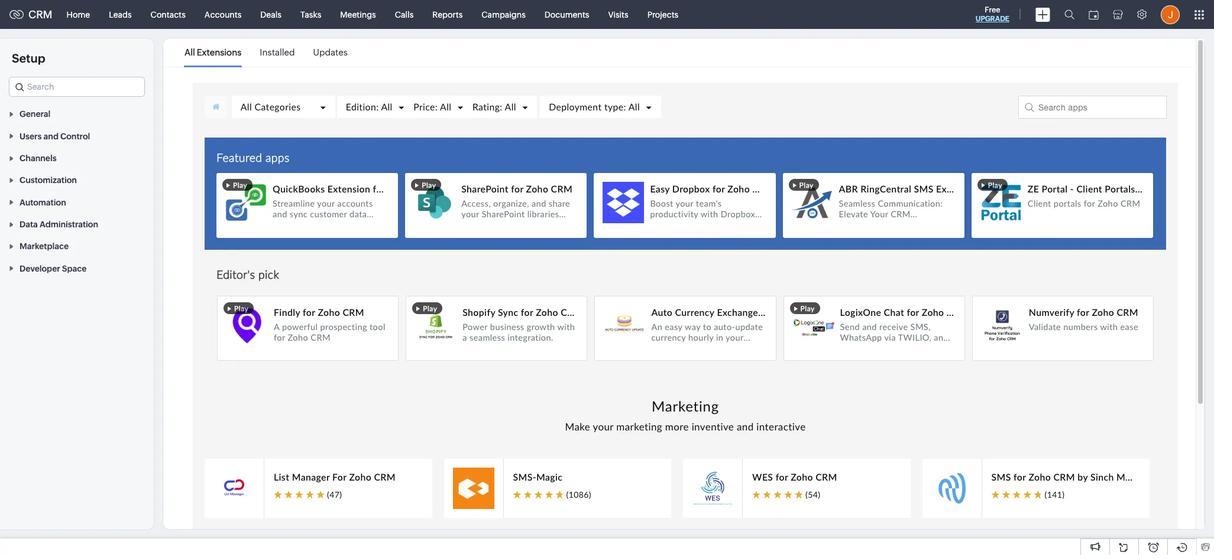 Task type: describe. For each thing, give the bounding box(es) containing it.
control
[[60, 132, 90, 141]]

data
[[20, 220, 38, 230]]

extensions
[[197, 47, 242, 57]]

projects
[[647, 10, 678, 19]]

administration
[[40, 220, 98, 230]]

home
[[67, 10, 90, 19]]

users
[[20, 132, 42, 141]]

Search text field
[[9, 77, 144, 96]]

data administration
[[20, 220, 98, 230]]

free
[[985, 5, 1000, 14]]

search image
[[1065, 9, 1075, 20]]

customization button
[[0, 169, 154, 191]]

visits
[[608, 10, 628, 19]]

space
[[62, 264, 87, 274]]

campaigns link
[[472, 0, 535, 29]]

developer space
[[20, 264, 87, 274]]

setup
[[12, 51, 45, 65]]

projects link
[[638, 0, 688, 29]]

free upgrade
[[976, 5, 1010, 23]]

calendar image
[[1089, 10, 1099, 19]]

search element
[[1057, 0, 1082, 29]]

create menu image
[[1036, 7, 1050, 22]]

contacts link
[[141, 0, 195, 29]]

users and control
[[20, 132, 90, 141]]

leads link
[[99, 0, 141, 29]]

create menu element
[[1028, 0, 1057, 29]]

meetings
[[340, 10, 376, 19]]

channels button
[[0, 147, 154, 169]]

marketplace button
[[0, 235, 154, 258]]

users and control button
[[0, 125, 154, 147]]

crm
[[28, 8, 52, 21]]



Task type: locate. For each thing, give the bounding box(es) containing it.
visits link
[[599, 0, 638, 29]]

marketplace
[[20, 242, 69, 252]]

automation button
[[0, 191, 154, 213]]

reports link
[[423, 0, 472, 29]]

installed link
[[260, 39, 295, 66]]

leads
[[109, 10, 132, 19]]

all extensions link
[[185, 39, 242, 66]]

all
[[185, 47, 195, 57]]

tasks
[[300, 10, 321, 19]]

deals
[[260, 10, 281, 19]]

accounts
[[205, 10, 241, 19]]

installed
[[260, 47, 295, 57]]

accounts link
[[195, 0, 251, 29]]

documents link
[[535, 0, 599, 29]]

None field
[[9, 77, 145, 97]]

reports
[[432, 10, 463, 19]]

updates
[[313, 47, 348, 57]]

general button
[[0, 103, 154, 125]]

updates link
[[313, 39, 348, 66]]

tasks link
[[291, 0, 331, 29]]

profile element
[[1154, 0, 1187, 29]]

developer space button
[[0, 258, 154, 280]]

all extensions
[[185, 47, 242, 57]]

contacts
[[151, 10, 186, 19]]

upgrade
[[976, 15, 1010, 23]]

calls link
[[385, 0, 423, 29]]

data administration button
[[0, 213, 154, 235]]

campaigns
[[482, 10, 526, 19]]

and
[[43, 132, 59, 141]]

customization
[[20, 176, 77, 185]]

home link
[[57, 0, 99, 29]]

calls
[[395, 10, 414, 19]]

crm link
[[9, 8, 52, 21]]

meetings link
[[331, 0, 385, 29]]

automation
[[20, 198, 66, 207]]

deals link
[[251, 0, 291, 29]]

general
[[20, 110, 50, 119]]

profile image
[[1161, 5, 1180, 24]]

channels
[[20, 154, 57, 163]]

documents
[[545, 10, 589, 19]]

developer
[[20, 264, 60, 274]]



Task type: vqa. For each thing, say whether or not it's contained in the screenshot.
Custom
no



